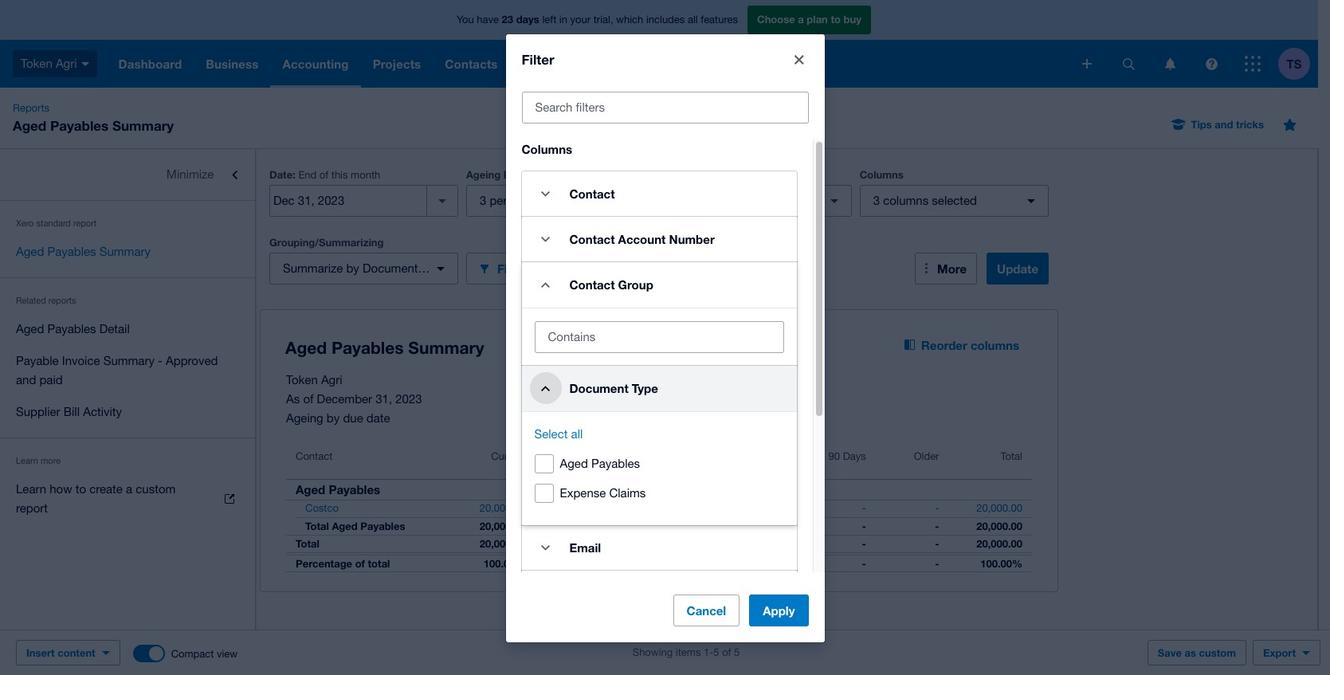 Task type: vqa. For each thing, say whether or not it's contained in the screenshot.
1st the Financial from the bottom
no



Task type: locate. For each thing, give the bounding box(es) containing it.
more
[[41, 456, 61, 465]]

aged down costco
[[332, 520, 358, 532]]

aged inside filter dialog
[[560, 457, 588, 471]]

approved
[[166, 354, 218, 367]]

expand image left day
[[530, 178, 562, 210]]

and down payable
[[16, 373, 36, 387]]

learn inside learn how to create a custom report
[[16, 482, 46, 496]]

1 vertical spatial learn
[[16, 482, 46, 496]]

1 horizontal spatial columns
[[971, 338, 1019, 352]]

content
[[58, 646, 95, 659]]

filter inside button
[[497, 261, 526, 275]]

update button
[[987, 253, 1049, 285]]

3 left selected
[[873, 194, 880, 207]]

0 horizontal spatial aged payables
[[296, 482, 380, 497]]

and right tips
[[1215, 118, 1233, 131]]

all
[[688, 14, 698, 26], [571, 427, 583, 441]]

0 vertical spatial to
[[831, 13, 841, 26]]

export button
[[1253, 640, 1321, 666]]

1 horizontal spatial 100.00%
[[981, 557, 1023, 570]]

0 vertical spatial and
[[1215, 118, 1233, 131]]

agri inside popup button
[[56, 56, 77, 70]]

1 horizontal spatial by
[[346, 261, 359, 275]]

ts banner
[[0, 0, 1318, 88]]

ageing down as at the bottom left
[[286, 411, 323, 425]]

30 right the 1
[[597, 450, 608, 462]]

1 horizontal spatial ageing
[[466, 168, 501, 181]]

2 learn from the top
[[16, 482, 46, 496]]

expand image
[[530, 178, 562, 210], [530, 532, 562, 564]]

selected
[[932, 194, 977, 207]]

1 horizontal spatial and
[[1215, 118, 1233, 131]]

days inside button
[[611, 450, 634, 462]]

-
[[158, 354, 163, 367], [590, 450, 594, 462], [822, 450, 826, 462], [630, 502, 634, 514], [862, 502, 866, 514], [935, 502, 939, 514], [630, 520, 634, 532], [746, 520, 750, 532], [862, 520, 866, 532], [935, 520, 939, 532], [862, 537, 866, 550], [935, 537, 939, 550], [630, 557, 634, 570], [746, 557, 750, 570], [862, 557, 866, 570], [935, 557, 939, 570]]

agri
[[56, 56, 77, 70], [321, 373, 342, 387]]

columns
[[522, 142, 572, 156], [860, 168, 904, 181]]

svg image
[[1123, 58, 1135, 70], [1165, 58, 1175, 70], [1206, 58, 1217, 70], [1082, 59, 1092, 69], [81, 62, 89, 66]]

0 horizontal spatial days
[[611, 450, 634, 462]]

document down grouping/summarizing at the top left of page
[[363, 261, 418, 275]]

custom inside learn how to create a custom report
[[136, 482, 176, 496]]

1 vertical spatial total
[[305, 520, 329, 532]]

aged down "reports" link
[[13, 117, 46, 134]]

0 horizontal spatial type
[[421, 261, 446, 275]]

expand image for email
[[530, 532, 562, 564]]

0 vertical spatial total
[[1001, 450, 1023, 462]]

0 horizontal spatial 20,000.00 link
[[470, 501, 535, 516]]

aged payables up costco
[[296, 482, 380, 497]]

cancel
[[687, 603, 726, 617]]

token for token agri as of december 31, 2023 ageing by due date
[[286, 373, 318, 387]]

of left total on the bottom left of page
[[355, 557, 365, 570]]

more
[[937, 261, 967, 276]]

0 vertical spatial columns
[[883, 194, 929, 207]]

columns up the periods
[[522, 142, 572, 156]]

reorder columns
[[921, 338, 1019, 352]]

1 vertical spatial report
[[16, 501, 48, 515]]

1 days from the left
[[611, 450, 634, 462]]

insert content button
[[16, 640, 120, 666]]

summary inside 'link'
[[99, 245, 151, 258]]

to left 'buy' at the right of page
[[831, 13, 841, 26]]

ageing for ageing by
[[663, 168, 697, 181]]

0 vertical spatial type
[[421, 261, 446, 275]]

december
[[317, 392, 372, 406]]

0 vertical spatial columns
[[522, 142, 572, 156]]

report down "learn more"
[[16, 501, 48, 515]]

3 inside button
[[480, 194, 486, 207]]

agri up "reports" link
[[56, 56, 77, 70]]

of right periods
[[533, 194, 543, 207]]

total inside total button
[[1001, 450, 1023, 462]]

0 horizontal spatial document
[[363, 261, 418, 275]]

- link down older
[[926, 501, 949, 516]]

includes
[[646, 14, 685, 26]]

20,000.00 link down total button
[[967, 501, 1032, 516]]

20,000.00
[[480, 502, 526, 514], [976, 502, 1023, 514], [480, 520, 526, 532], [976, 520, 1023, 532], [480, 537, 526, 550], [976, 537, 1023, 550]]

summary down minimize button in the top of the page
[[99, 245, 151, 258]]

payables inside aged payables detail link
[[47, 322, 96, 336]]

of right 1-
[[722, 646, 731, 658]]

token up reports
[[21, 56, 52, 70]]

claims
[[609, 486, 646, 500]]

0 horizontal spatial columns
[[522, 142, 572, 156]]

1 horizontal spatial token
[[286, 373, 318, 387]]

reports link
[[6, 100, 56, 116]]

1 - 30 days
[[581, 450, 634, 462]]

1 learn from the top
[[16, 456, 38, 465]]

older
[[914, 450, 939, 462]]

to right how
[[75, 482, 86, 496]]

payables
[[50, 117, 109, 134], [47, 245, 96, 258], [47, 322, 96, 336], [591, 457, 640, 471], [329, 482, 380, 497], [361, 520, 405, 532]]

0 vertical spatial filter
[[522, 51, 555, 68]]

ts
[[1287, 56, 1302, 71]]

23
[[502, 13, 513, 26]]

have
[[477, 14, 499, 26]]

payables down xero standard report
[[47, 245, 96, 258]]

2 100.00% from the left
[[981, 557, 1023, 570]]

0 horizontal spatial a
[[126, 482, 132, 496]]

account
[[618, 232, 666, 247]]

2 horizontal spatial - link
[[926, 501, 949, 516]]

filter
[[522, 51, 555, 68], [497, 261, 526, 275]]

periods
[[504, 168, 541, 181]]

0 horizontal spatial - link
[[621, 501, 644, 516]]

filter down left
[[522, 51, 555, 68]]

all up the 1
[[571, 427, 583, 441]]

2 expand image from the top
[[530, 532, 562, 564]]

filter left collapse icon
[[497, 261, 526, 275]]

- link down 'claims' at left
[[621, 501, 644, 516]]

1 horizontal spatial - link
[[853, 501, 876, 516]]

aged payables detail
[[16, 322, 130, 336]]

30
[[547, 194, 560, 207], [597, 450, 608, 462]]

payables down "reports" link
[[50, 117, 109, 134]]

as
[[286, 392, 300, 406]]

0 horizontal spatial to
[[75, 482, 86, 496]]

aged inside 'link'
[[16, 245, 44, 258]]

1 vertical spatial 30
[[597, 450, 608, 462]]

to
[[831, 13, 841, 26], [75, 482, 86, 496]]

periods
[[490, 194, 530, 207]]

1 vertical spatial columns
[[971, 338, 1019, 352]]

1 horizontal spatial agri
[[321, 373, 342, 387]]

custom
[[136, 482, 176, 496], [1199, 646, 1236, 659]]

1 horizontal spatial days
[[843, 450, 866, 462]]

save as custom
[[1158, 646, 1236, 659]]

token inside the token agri as of december 31, 2023 ageing by due date
[[286, 373, 318, 387]]

learn down "learn more"
[[16, 482, 46, 496]]

days inside button
[[843, 450, 866, 462]]

of inside date : end of this month
[[319, 169, 329, 181]]

1 vertical spatial custom
[[1199, 646, 1236, 659]]

columns
[[883, 194, 929, 207], [971, 338, 1019, 352]]

columns up 3 columns selected
[[860, 168, 904, 181]]

ageing up periods
[[466, 168, 501, 181]]

expand image for contact
[[530, 178, 562, 210]]

plan
[[807, 13, 828, 26]]

columns left selected
[[883, 194, 929, 207]]

1 vertical spatial expand image
[[530, 532, 562, 564]]

supplier
[[16, 405, 60, 418]]

tips and tricks
[[1191, 118, 1264, 131]]

1 horizontal spatial 20,000.00 link
[[967, 501, 1032, 516]]

summary inside payable invoice summary - approved and paid
[[103, 354, 155, 367]]

payables down contact button
[[329, 482, 380, 497]]

1 horizontal spatial report
[[73, 218, 97, 228]]

5
[[714, 646, 719, 658], [734, 646, 740, 658]]

document down report title field
[[569, 381, 629, 396]]

grouping/summarizing
[[269, 236, 384, 249]]

1 horizontal spatial all
[[688, 14, 698, 26]]

document inside filter dialog
[[569, 381, 629, 396]]

0 vertical spatial document
[[363, 261, 418, 275]]

5 right 1-
[[734, 646, 740, 658]]

0 vertical spatial learn
[[16, 456, 38, 465]]

0 vertical spatial a
[[798, 13, 804, 26]]

expand image left the email
[[530, 532, 562, 564]]

summary down aged payables detail link
[[103, 354, 155, 367]]

days right 90
[[843, 450, 866, 462]]

aged down related
[[16, 322, 44, 336]]

filter dialog
[[506, 35, 825, 675]]

to inside ts banner
[[831, 13, 841, 26]]

ageing for ageing periods
[[466, 168, 501, 181]]

1 horizontal spatial custom
[[1199, 646, 1236, 659]]

date : end of this month
[[269, 168, 380, 181]]

document inside popup button
[[363, 261, 418, 275]]

0 vertical spatial report
[[73, 218, 97, 228]]

3 columns selected
[[873, 194, 977, 207]]

by left due on the bottom left
[[327, 411, 340, 425]]

1 3 from the left
[[480, 194, 486, 207]]

report up aged payables summary
[[73, 218, 97, 228]]

90
[[829, 450, 840, 462]]

0 horizontal spatial 30
[[547, 194, 560, 207]]

1 horizontal spatial to
[[831, 13, 841, 26]]

activity
[[83, 405, 122, 418]]

0 horizontal spatial custom
[[136, 482, 176, 496]]

1 vertical spatial by
[[327, 411, 340, 425]]

of
[[319, 169, 329, 181], [533, 194, 543, 207], [303, 392, 314, 406], [355, 557, 365, 570], [722, 646, 731, 658]]

1 5 from the left
[[714, 646, 719, 658]]

token for token agri
[[21, 56, 52, 70]]

ageing by
[[663, 168, 713, 181]]

custom right create
[[136, 482, 176, 496]]

0 vertical spatial custom
[[136, 482, 176, 496]]

total aged payables
[[305, 520, 405, 532]]

compact view
[[171, 648, 238, 660]]

1 vertical spatial and
[[16, 373, 36, 387]]

choose
[[757, 13, 795, 26]]

- inside button
[[590, 450, 594, 462]]

20,000.00 link
[[470, 501, 535, 516], [967, 501, 1032, 516]]

of inside report output element
[[355, 557, 365, 570]]

1 vertical spatial columns
[[860, 168, 904, 181]]

custom right as
[[1199, 646, 1236, 659]]

payable
[[16, 354, 59, 367]]

days up 'claims' at left
[[611, 450, 634, 462]]

2 days from the left
[[843, 450, 866, 462]]

select all
[[534, 427, 583, 441]]

current button
[[450, 441, 535, 479]]

of right as at the bottom left
[[303, 392, 314, 406]]

and inside payable invoice summary - approved and paid
[[16, 373, 36, 387]]

a right create
[[126, 482, 132, 496]]

1 vertical spatial filter
[[497, 261, 526, 275]]

1 vertical spatial aged payables
[[296, 482, 380, 497]]

payables down reports
[[47, 322, 96, 336]]

0 horizontal spatial report
[[16, 501, 48, 515]]

2 vertical spatial summary
[[103, 354, 155, 367]]

0 vertical spatial 30
[[547, 194, 560, 207]]

0 vertical spatial all
[[688, 14, 698, 26]]

by
[[700, 168, 713, 181]]

1 horizontal spatial 30
[[597, 450, 608, 462]]

0 horizontal spatial token
[[21, 56, 52, 70]]

0 horizontal spatial all
[[571, 427, 583, 441]]

a left plan
[[798, 13, 804, 26]]

1 vertical spatial summary
[[99, 245, 151, 258]]

by inside the token agri as of december 31, 2023 ageing by due date
[[327, 411, 340, 425]]

1 - 30 days button
[[535, 441, 644, 479]]

filter inside dialog
[[522, 51, 555, 68]]

2 3 from the left
[[873, 194, 880, 207]]

0 vertical spatial by
[[346, 261, 359, 275]]

aged payables inside filter dialog
[[560, 457, 640, 471]]

0 horizontal spatial ageing
[[286, 411, 323, 425]]

1 horizontal spatial type
[[632, 381, 658, 396]]

aged inside the reports aged payables summary
[[13, 117, 46, 134]]

left
[[542, 14, 557, 26]]

standard
[[36, 218, 71, 228]]

0 vertical spatial expand image
[[530, 178, 562, 210]]

agri for token agri
[[56, 56, 77, 70]]

1 horizontal spatial 5
[[734, 646, 740, 658]]

ageing
[[466, 168, 501, 181], [663, 168, 697, 181], [286, 411, 323, 425]]

0 vertical spatial aged payables
[[560, 457, 640, 471]]

payables up 'claims' at left
[[591, 457, 640, 471]]

1 horizontal spatial aged payables
[[560, 457, 640, 471]]

61
[[807, 450, 819, 462]]

1 horizontal spatial document
[[569, 381, 629, 396]]

by
[[346, 261, 359, 275], [327, 411, 340, 425]]

agri inside the token agri as of december 31, 2023 ageing by due date
[[321, 373, 342, 387]]

features
[[701, 14, 738, 26]]

5 right the "items"
[[714, 646, 719, 658]]

0 vertical spatial token
[[21, 56, 52, 70]]

total
[[368, 557, 390, 570]]

1 horizontal spatial 3
[[873, 194, 880, 207]]

3 left periods
[[480, 194, 486, 207]]

aged payables up expense claims on the bottom
[[560, 457, 640, 471]]

20,000.00 link down current button
[[470, 501, 535, 516]]

items
[[676, 646, 701, 658]]

0 horizontal spatial 100.00%
[[484, 557, 526, 570]]

1 horizontal spatial a
[[798, 13, 804, 26]]

token up as at the bottom left
[[286, 373, 318, 387]]

token agri button
[[0, 40, 106, 88]]

minimize
[[166, 167, 214, 181]]

columns for 3
[[883, 194, 929, 207]]

0 horizontal spatial 5
[[714, 646, 719, 658]]

all left features
[[688, 14, 698, 26]]

aged payables inside report output element
[[296, 482, 380, 497]]

supplier bill activity
[[16, 405, 122, 418]]

1 vertical spatial token
[[286, 373, 318, 387]]

1 vertical spatial a
[[126, 482, 132, 496]]

bill
[[64, 405, 80, 418]]

insert content
[[26, 646, 95, 659]]

reports aged payables summary
[[13, 102, 174, 134]]

30 left day
[[547, 194, 560, 207]]

which
[[616, 14, 643, 26]]

aged down xero
[[16, 245, 44, 258]]

2 - link from the left
[[853, 501, 876, 516]]

2 horizontal spatial ageing
[[663, 168, 697, 181]]

- link down 61 - 90 days
[[853, 501, 876, 516]]

learn left more
[[16, 456, 38, 465]]

days
[[611, 450, 634, 462], [843, 450, 866, 462]]

1 vertical spatial agri
[[321, 373, 342, 387]]

token agri
[[21, 56, 77, 70]]

0 horizontal spatial 3
[[480, 194, 486, 207]]

1 20,000.00 link from the left
[[470, 501, 535, 516]]

0 horizontal spatial and
[[16, 373, 36, 387]]

and inside button
[[1215, 118, 1233, 131]]

columns inside filter dialog
[[522, 142, 572, 156]]

0 horizontal spatial agri
[[56, 56, 77, 70]]

30 inside 3 periods of 30 day button
[[547, 194, 560, 207]]

0 vertical spatial summary
[[112, 117, 174, 134]]

summarize by document type
[[283, 261, 446, 275]]

by down grouping/summarizing at the top left of page
[[346, 261, 359, 275]]

columns right reorder
[[971, 338, 1019, 352]]

0 horizontal spatial by
[[327, 411, 340, 425]]

document type
[[569, 381, 658, 396]]

aged up expense
[[560, 457, 588, 471]]

3 - link from the left
[[926, 501, 949, 516]]

token inside popup button
[[21, 56, 52, 70]]

1 vertical spatial all
[[571, 427, 583, 441]]

0 vertical spatial agri
[[56, 56, 77, 70]]

ageing left by
[[663, 168, 697, 181]]

1 expand image from the top
[[530, 178, 562, 210]]

columns inside button
[[971, 338, 1019, 352]]

summary up minimize button in the top of the page
[[112, 117, 174, 134]]

3 for 3 columns selected
[[873, 194, 880, 207]]

1 vertical spatial document
[[569, 381, 629, 396]]

this
[[331, 169, 348, 181]]

1 vertical spatial type
[[632, 381, 658, 396]]

Search filters field
[[522, 93, 808, 123]]

end
[[298, 169, 317, 181]]

of left the this
[[319, 169, 329, 181]]

report inside learn how to create a custom report
[[16, 501, 48, 515]]

0 horizontal spatial columns
[[883, 194, 929, 207]]

to inside learn how to create a custom report
[[75, 482, 86, 496]]

contact button
[[286, 441, 450, 479]]

1 vertical spatial to
[[75, 482, 86, 496]]

agri up december
[[321, 373, 342, 387]]

2 20,000.00 link from the left
[[967, 501, 1032, 516]]



Task type: describe. For each thing, give the bounding box(es) containing it.
choose a plan to buy
[[757, 13, 862, 26]]

learn for learn how to create a custom report
[[16, 482, 46, 496]]

related reports
[[16, 296, 76, 305]]

summary for payables
[[99, 245, 151, 258]]

reorder columns button
[[892, 329, 1032, 361]]

view
[[217, 648, 238, 660]]

custom inside button
[[1199, 646, 1236, 659]]

minimize button
[[0, 159, 255, 190]]

summarize
[[283, 261, 343, 275]]

tricks
[[1236, 118, 1264, 131]]

payable invoice summary - approved and paid
[[16, 354, 218, 387]]

filter button
[[466, 253, 655, 285]]

1
[[581, 450, 587, 462]]

ts button
[[1278, 40, 1318, 88]]

in
[[559, 14, 567, 26]]

token agri as of december 31, 2023 ageing by due date
[[286, 373, 422, 425]]

tips
[[1191, 118, 1212, 131]]

learn more
[[16, 456, 61, 465]]

1-
[[704, 646, 714, 658]]

day
[[563, 194, 584, 207]]

contact account number
[[569, 232, 715, 247]]

3 for 3 periods of 30 day
[[480, 194, 486, 207]]

3 periods of 30 day button
[[466, 185, 655, 217]]

type inside filter dialog
[[632, 381, 658, 396]]

reports
[[48, 296, 76, 305]]

paid
[[39, 373, 63, 387]]

- inside button
[[822, 450, 826, 462]]

current
[[491, 450, 526, 462]]

columns for reorder
[[971, 338, 1019, 352]]

30 inside 1 - 30 days button
[[597, 450, 608, 462]]

supplier bill activity link
[[0, 396, 255, 428]]

days for 1 - 30 days
[[611, 450, 634, 462]]

due
[[343, 411, 363, 425]]

learn how to create a custom report
[[16, 482, 176, 515]]

summary inside the reports aged payables summary
[[112, 117, 174, 134]]

- inside payable invoice summary - approved and paid
[[158, 354, 163, 367]]

select
[[534, 427, 568, 441]]

Contains field
[[535, 322, 783, 353]]

svg image
[[1245, 56, 1261, 72]]

older button
[[876, 441, 949, 479]]

payables inside filter dialog
[[591, 457, 640, 471]]

apply button
[[749, 594, 809, 626]]

collapse image
[[530, 269, 562, 301]]

2 vertical spatial total
[[296, 537, 319, 550]]

xero
[[16, 218, 34, 228]]

expand image
[[530, 223, 562, 255]]

aged up costco link
[[296, 482, 325, 497]]

payable invoice summary - approved and paid link
[[0, 345, 255, 396]]

date
[[269, 168, 293, 181]]

collapse image
[[530, 372, 562, 404]]

of inside the token agri as of december 31, 2023 ageing by due date
[[303, 392, 314, 406]]

of inside button
[[533, 194, 543, 207]]

reports
[[13, 102, 49, 114]]

cancel button
[[673, 594, 740, 626]]

percentage
[[296, 557, 352, 570]]

by inside popup button
[[346, 261, 359, 275]]

apply
[[763, 603, 795, 617]]

1 horizontal spatial columns
[[860, 168, 904, 181]]

aged payables summary link
[[0, 236, 255, 268]]

you
[[457, 14, 474, 26]]

you have 23 days left in your trial, which includes all features
[[457, 13, 738, 26]]

trial,
[[594, 14, 613, 26]]

3 periods of 30 day
[[480, 194, 584, 207]]

days for 61 - 90 days
[[843, 450, 866, 462]]

your
[[570, 14, 591, 26]]

learn how to create a custom report link
[[0, 473, 255, 524]]

ageing periods
[[466, 168, 541, 181]]

expense claims
[[560, 486, 646, 500]]

summary for invoice
[[103, 354, 155, 367]]

all inside 'button'
[[571, 427, 583, 441]]

costco link
[[286, 501, 348, 516]]

61 - 90 days button
[[760, 441, 876, 479]]

aged payables summary
[[16, 245, 151, 258]]

report output element
[[286, 441, 1032, 572]]

showing
[[633, 646, 673, 658]]

payables inside the reports aged payables summary
[[50, 117, 109, 134]]

total button
[[949, 441, 1032, 479]]

related
[[16, 296, 46, 305]]

number
[[669, 232, 715, 247]]

ageing inside the token agri as of december 31, 2023 ageing by due date
[[286, 411, 323, 425]]

Report title field
[[281, 330, 866, 367]]

summarize by document type button
[[269, 253, 458, 285]]

:
[[293, 168, 296, 181]]

learn for learn more
[[16, 456, 38, 465]]

as
[[1185, 646, 1196, 659]]

payables up total on the bottom left of page
[[361, 520, 405, 532]]

svg image inside token agri popup button
[[81, 62, 89, 66]]

type inside popup button
[[421, 261, 446, 275]]

payables inside the aged payables summary 'link'
[[47, 245, 96, 258]]

days
[[516, 13, 539, 26]]

date
[[367, 411, 390, 425]]

save as custom button
[[1148, 640, 1247, 666]]

all inside you have 23 days left in your trial, which includes all features
[[688, 14, 698, 26]]

agri for token agri as of december 31, 2023 ageing by due date
[[321, 373, 342, 387]]

a inside learn how to create a custom report
[[126, 482, 132, 496]]

showing items 1-5 of 5
[[633, 646, 740, 658]]

detail
[[99, 322, 130, 336]]

contact inside button
[[296, 450, 333, 462]]

compact
[[171, 648, 214, 660]]

update
[[997, 261, 1039, 276]]

expense
[[560, 486, 606, 500]]

Select end date field
[[270, 186, 426, 216]]

select all button
[[534, 425, 583, 444]]

email
[[569, 541, 601, 555]]

create
[[89, 482, 123, 496]]

insert
[[26, 646, 55, 659]]

group
[[618, 278, 653, 292]]

tips and tricks button
[[1162, 112, 1274, 137]]

1 - link from the left
[[621, 501, 644, 516]]

2023
[[396, 392, 422, 406]]

close image
[[783, 44, 815, 76]]

costco
[[305, 502, 339, 514]]

1 100.00% from the left
[[484, 557, 526, 570]]

a inside ts banner
[[798, 13, 804, 26]]

2 5 from the left
[[734, 646, 740, 658]]



